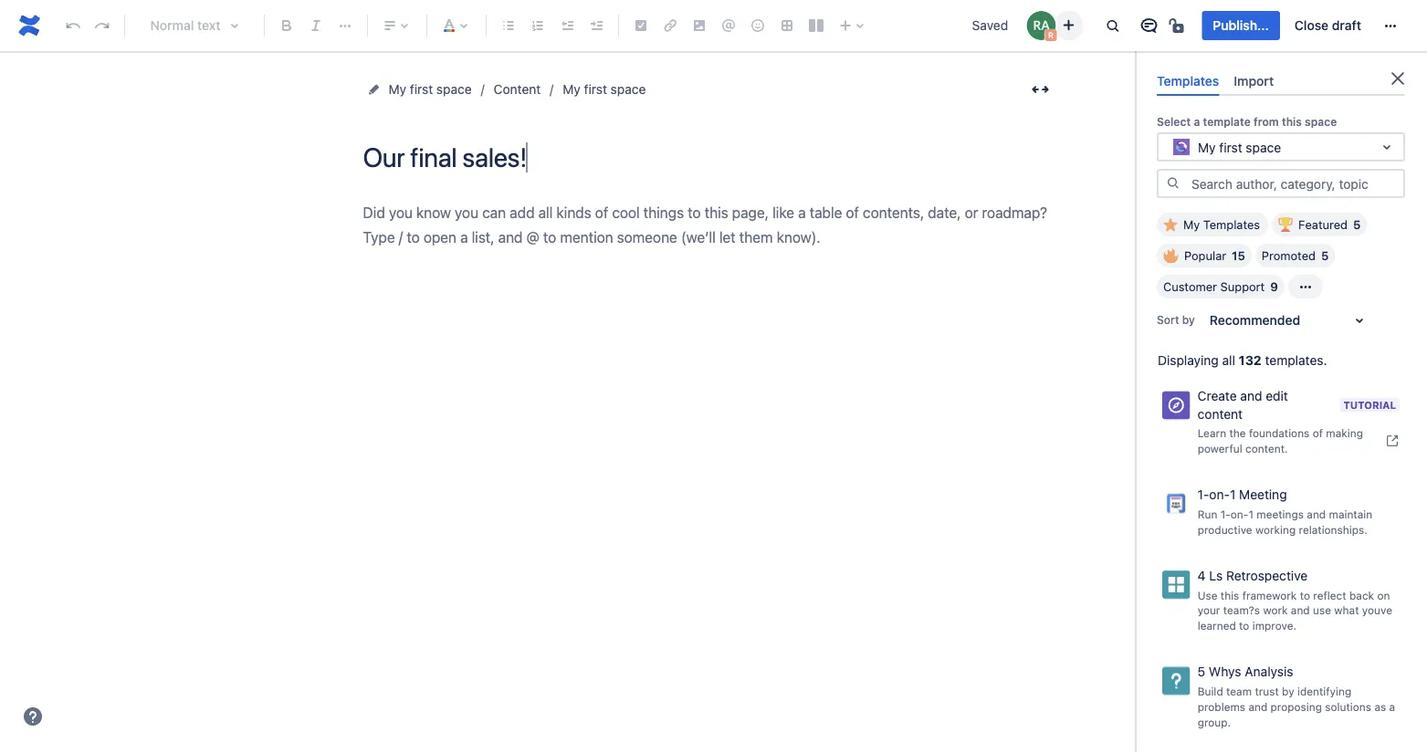 Task type: vqa. For each thing, say whether or not it's contained in the screenshot.
What's new
no



Task type: describe. For each thing, give the bounding box(es) containing it.
customer support 9
[[1163, 280, 1278, 294]]

whys
[[1209, 664, 1241, 679]]

and inside create and edit content
[[1240, 389, 1262, 404]]

team
[[1226, 685, 1252, 698]]

1 vertical spatial 1
[[1248, 508, 1254, 521]]

template
[[1203, 115, 1251, 128]]

from
[[1254, 115, 1279, 128]]

popular
[[1184, 249, 1226, 263]]

relationships.
[[1299, 523, 1368, 536]]

content
[[494, 82, 541, 97]]

my templates button
[[1157, 213, 1268, 237]]

Search author, category, topic field
[[1186, 171, 1403, 196]]

bold ⌘b image
[[276, 15, 298, 37]]

move this page image
[[367, 82, 381, 97]]

use
[[1313, 604, 1331, 617]]

more categories image
[[1295, 276, 1316, 298]]

content.
[[1245, 442, 1288, 455]]

making
[[1326, 427, 1363, 439]]

tutorial
[[1343, 399, 1396, 411]]

my right 'content'
[[563, 82, 580, 97]]

publish... button
[[1202, 11, 1280, 40]]

proposing
[[1271, 700, 1322, 713]]

my down template
[[1198, 140, 1216, 155]]

space down 'from'
[[1246, 140, 1281, 155]]

improve.
[[1252, 619, 1297, 632]]

meeting
[[1239, 487, 1287, 502]]

1-on-1 meeting run 1-on-1 meetings and maintain productive working relationships.
[[1198, 487, 1372, 536]]

build
[[1198, 685, 1223, 698]]

2 horizontal spatial first
[[1219, 140, 1242, 155]]

and inside the 4 ls retrospective use this framework to reflect back on your team?s work and use what youve learned to improve.
[[1291, 604, 1310, 617]]

0 vertical spatial 1-
[[1198, 487, 1209, 502]]

my first space for 2nd 'my first space' link from left
[[563, 82, 646, 97]]

close
[[1295, 18, 1329, 33]]

back
[[1349, 589, 1374, 602]]

content
[[1198, 407, 1243, 422]]

numbered list ⌘⇧7 image
[[527, 15, 549, 37]]

4
[[1198, 568, 1206, 583]]

recommended
[[1210, 313, 1300, 328]]

action item image
[[630, 15, 652, 37]]

my templates
[[1183, 218, 1260, 232]]

draft
[[1332, 18, 1361, 33]]

all
[[1222, 353, 1235, 368]]

select a template from this space
[[1157, 115, 1337, 128]]

1 vertical spatial 5
[[1321, 249, 1329, 263]]

close draft button
[[1284, 11, 1372, 40]]

5 for 5 whys analysis build team trust by identifying problems and proposing solutions as a group.
[[1198, 664, 1205, 679]]

redo ⌘⇧z image
[[91, 15, 113, 37]]

the
[[1229, 427, 1246, 439]]

and inside 1-on-1 meeting run 1-on-1 meetings and maintain productive working relationships.
[[1307, 508, 1326, 521]]

customer
[[1163, 280, 1217, 294]]

what
[[1334, 604, 1359, 617]]

comment icon image
[[1138, 15, 1160, 37]]

as
[[1374, 700, 1386, 713]]

and inside 5 whys analysis build team trust by identifying problems and proposing solutions as a group.
[[1248, 700, 1267, 713]]

close draft
[[1295, 18, 1361, 33]]

indent tab image
[[585, 15, 607, 37]]

0 vertical spatial a
[[1194, 115, 1200, 128]]

4 ls retrospective use this framework to reflect back on your team?s work and use what youve learned to improve.
[[1198, 568, 1392, 632]]

select
[[1157, 115, 1191, 128]]

create and edit content
[[1198, 389, 1288, 422]]

search icon image
[[1166, 176, 1181, 191]]

find and replace image
[[1101, 15, 1123, 37]]

more image
[[1380, 15, 1401, 37]]

import
[[1234, 73, 1274, 88]]

productive
[[1198, 523, 1252, 536]]

bullet list ⌘⇧8 image
[[498, 15, 520, 37]]

retrospective
[[1226, 568, 1308, 583]]

publish...
[[1213, 18, 1269, 33]]

table image
[[776, 15, 798, 37]]

problems
[[1198, 700, 1245, 713]]

make page full-width image
[[1029, 79, 1051, 100]]

space down action item icon
[[611, 82, 646, 97]]

0 vertical spatial 1
[[1230, 487, 1236, 502]]

powerful
[[1198, 442, 1242, 455]]

saved
[[972, 18, 1008, 33]]

5 whys analysis build team trust by identifying problems and proposing solutions as a group.
[[1198, 664, 1395, 728]]

1 vertical spatial 1-
[[1220, 508, 1231, 521]]

ruby anderson image
[[1027, 11, 1056, 40]]

layouts image
[[805, 15, 827, 37]]

by inside 5 whys analysis build team trust by identifying problems and proposing solutions as a group.
[[1282, 685, 1294, 698]]

more formatting image
[[334, 15, 356, 37]]

on
[[1377, 589, 1390, 602]]

0 horizontal spatial by
[[1182, 314, 1195, 326]]

a inside 5 whys analysis build team trust by identifying problems and proposing solutions as a group.
[[1389, 700, 1395, 713]]

italic ⌘i image
[[305, 15, 327, 37]]



Task type: locate. For each thing, give the bounding box(es) containing it.
use
[[1198, 589, 1217, 602]]

1- up productive
[[1220, 508, 1231, 521]]

emoji image
[[747, 15, 769, 37]]

space
[[436, 82, 472, 97], [611, 82, 646, 97], [1305, 115, 1337, 128], [1246, 140, 1281, 155]]

reflect
[[1313, 589, 1346, 602]]

0 horizontal spatial my first space link
[[388, 79, 472, 100]]

1 horizontal spatial my first space link
[[563, 79, 646, 100]]

5 for 5
[[1353, 218, 1361, 232]]

2 my first space link from the left
[[563, 79, 646, 100]]

tab list containing templates
[[1149, 66, 1412, 96]]

templates up 15
[[1203, 218, 1260, 232]]

5 down featured at right
[[1321, 249, 1329, 263]]

1
[[1230, 487, 1236, 502], [1248, 508, 1254, 521]]

0 vertical spatial on-
[[1209, 487, 1230, 502]]

ls
[[1209, 568, 1223, 583]]

identifying
[[1297, 685, 1351, 698]]

first for first 'my first space' link from the left
[[410, 82, 433, 97]]

sort
[[1157, 314, 1179, 326]]

to
[[1300, 589, 1310, 602], [1239, 619, 1249, 632]]

create
[[1198, 389, 1237, 404]]

by
[[1182, 314, 1195, 326], [1282, 685, 1294, 698]]

to down the 'team?s'
[[1239, 619, 1249, 632]]

link image
[[659, 15, 681, 37]]

0 horizontal spatial my first space
[[388, 82, 472, 97]]

this inside the 4 ls retrospective use this framework to reflect back on your team?s work and use what youve learned to improve.
[[1221, 589, 1239, 602]]

sort by
[[1157, 314, 1195, 326]]

my first space right move this page icon
[[388, 82, 472, 97]]

no restrictions image
[[1167, 15, 1189, 37]]

1 vertical spatial a
[[1389, 700, 1395, 713]]

1 vertical spatial by
[[1282, 685, 1294, 698]]

1 horizontal spatial 1
[[1248, 508, 1254, 521]]

0 vertical spatial templates
[[1157, 73, 1219, 88]]

a right the select
[[1194, 115, 1200, 128]]

on-
[[1209, 487, 1230, 502], [1231, 508, 1248, 521]]

on- up productive
[[1231, 508, 1248, 521]]

add image, video, or file image
[[688, 15, 710, 37]]

5 inside 5 whys analysis build team trust by identifying problems and proposing solutions as a group.
[[1198, 664, 1205, 679]]

working
[[1255, 523, 1296, 536]]

templates inside button
[[1203, 218, 1260, 232]]

undo ⌘z image
[[62, 15, 84, 37]]

displaying all 132 templates.
[[1158, 353, 1327, 368]]

confluence image
[[15, 11, 44, 40], [15, 11, 44, 40]]

a
[[1194, 115, 1200, 128], [1389, 700, 1395, 713]]

my first space link right move this page icon
[[388, 79, 472, 100]]

0 horizontal spatial 1
[[1230, 487, 1236, 502]]

templates
[[1157, 73, 1219, 88], [1203, 218, 1260, 232]]

1 vertical spatial on-
[[1231, 508, 1248, 521]]

team?s
[[1223, 604, 1260, 617]]

this up the 'team?s'
[[1221, 589, 1239, 602]]

first right move this page icon
[[410, 82, 433, 97]]

None text field
[[1170, 138, 1174, 156]]

youve
[[1362, 604, 1392, 617]]

promoted 5
[[1262, 249, 1329, 263]]

5
[[1353, 218, 1361, 232], [1321, 249, 1329, 263], [1198, 664, 1205, 679]]

1 vertical spatial to
[[1239, 619, 1249, 632]]

first
[[410, 82, 433, 97], [584, 82, 607, 97], [1219, 140, 1242, 155]]

my right move this page icon
[[388, 82, 406, 97]]

of
[[1313, 427, 1323, 439]]

1 horizontal spatial a
[[1389, 700, 1395, 713]]

my first space link down the indent tab image
[[563, 79, 646, 100]]

outdent ⇧tab image
[[556, 15, 578, 37]]

5 up build
[[1198, 664, 1205, 679]]

1 horizontal spatial to
[[1300, 589, 1310, 602]]

1 horizontal spatial first
[[584, 82, 607, 97]]

1 down "meeting"
[[1248, 508, 1254, 521]]

1 left "meeting"
[[1230, 487, 1236, 502]]

first down template
[[1219, 140, 1242, 155]]

first down the indent tab image
[[584, 82, 607, 97]]

my up popular
[[1183, 218, 1200, 232]]

my inside my templates button
[[1183, 218, 1200, 232]]

on- up run
[[1209, 487, 1230, 502]]

trust
[[1255, 685, 1279, 698]]

space left 'content'
[[436, 82, 472, 97]]

my first space down select a template from this space
[[1198, 140, 1281, 155]]

my first space
[[388, 82, 472, 97], [563, 82, 646, 97], [1198, 140, 1281, 155]]

0 vertical spatial this
[[1282, 115, 1302, 128]]

mention image
[[718, 15, 740, 37]]

learn the foundations of making powerful content.
[[1198, 427, 1363, 455]]

1 horizontal spatial by
[[1282, 685, 1294, 698]]

meetings
[[1257, 508, 1304, 521]]

0 vertical spatial 5
[[1353, 218, 1361, 232]]

open image
[[1376, 136, 1398, 158]]

1 my first space link from the left
[[388, 79, 472, 100]]

Main content area, start typing to enter text. text field
[[363, 200, 1057, 250]]

Give this page a title text field
[[363, 142, 1057, 173]]

work
[[1263, 604, 1288, 617]]

1 horizontal spatial my first space
[[563, 82, 646, 97]]

by right sort
[[1182, 314, 1195, 326]]

promoted
[[1262, 249, 1316, 263]]

0 vertical spatial by
[[1182, 314, 1195, 326]]

2 vertical spatial 5
[[1198, 664, 1205, 679]]

templates.
[[1265, 353, 1327, 368]]

my
[[388, 82, 406, 97], [563, 82, 580, 97], [1198, 140, 1216, 155], [1183, 218, 1200, 232]]

0 horizontal spatial 5
[[1198, 664, 1205, 679]]

space right 'from'
[[1305, 115, 1337, 128]]

my first space down the indent tab image
[[563, 82, 646, 97]]

and left use
[[1291, 604, 1310, 617]]

invite to edit image
[[1058, 14, 1080, 36]]

templates inside tab list
[[1157, 73, 1219, 88]]

1 vertical spatial this
[[1221, 589, 1239, 602]]

and left 'edit'
[[1240, 389, 1262, 404]]

my first space for first 'my first space' link from the left
[[388, 82, 472, 97]]

this for template
[[1282, 115, 1302, 128]]

15
[[1232, 249, 1245, 263]]

1 horizontal spatial 1-
[[1220, 508, 1231, 521]]

2 horizontal spatial my first space
[[1198, 140, 1281, 155]]

1 horizontal spatial this
[[1282, 115, 1302, 128]]

this right 'from'
[[1282, 115, 1302, 128]]

this for retrospective
[[1221, 589, 1239, 602]]

featured
[[1298, 218, 1348, 232]]

learned
[[1198, 619, 1236, 632]]

1- up run
[[1198, 487, 1209, 502]]

and down 'trust'
[[1248, 700, 1267, 713]]

framework
[[1242, 589, 1297, 602]]

and
[[1240, 389, 1262, 404], [1307, 508, 1326, 521], [1291, 604, 1310, 617], [1248, 700, 1267, 713]]

132
[[1239, 353, 1262, 368]]

group.
[[1198, 716, 1231, 728]]

1-
[[1198, 487, 1209, 502], [1220, 508, 1231, 521]]

recommended button
[[1199, 306, 1381, 335]]

to left the reflect
[[1300, 589, 1310, 602]]

0 vertical spatial to
[[1300, 589, 1310, 602]]

learn
[[1198, 427, 1226, 439]]

0 horizontal spatial 1-
[[1198, 487, 1209, 502]]

1 vertical spatial templates
[[1203, 218, 1260, 232]]

0 horizontal spatial a
[[1194, 115, 1200, 128]]

0 horizontal spatial first
[[410, 82, 433, 97]]

5 right featured at right
[[1353, 218, 1361, 232]]

content link
[[494, 79, 541, 100]]

foundations
[[1249, 427, 1310, 439]]

maintain
[[1329, 508, 1372, 521]]

solutions
[[1325, 700, 1371, 713]]

analysis
[[1245, 664, 1293, 679]]

run
[[1198, 508, 1217, 521]]

by up proposing
[[1282, 685, 1294, 698]]

1 horizontal spatial 5
[[1321, 249, 1329, 263]]

first for 2nd 'my first space' link from left
[[584, 82, 607, 97]]

templates up the select
[[1157, 73, 1219, 88]]

help image
[[22, 706, 44, 728]]

2 horizontal spatial 5
[[1353, 218, 1361, 232]]

0 horizontal spatial to
[[1239, 619, 1249, 632]]

and up relationships.
[[1307, 508, 1326, 521]]

edit
[[1266, 389, 1288, 404]]

0 horizontal spatial this
[[1221, 589, 1239, 602]]

tab list
[[1149, 66, 1412, 96]]

your
[[1198, 604, 1220, 617]]

this
[[1282, 115, 1302, 128], [1221, 589, 1239, 602]]

my first space link
[[388, 79, 472, 100], [563, 79, 646, 100]]

a right 'as'
[[1389, 700, 1395, 713]]

9
[[1270, 280, 1278, 294]]

close templates and import image
[[1387, 68, 1409, 89]]

support
[[1220, 280, 1265, 294]]

displaying
[[1158, 353, 1219, 368]]



